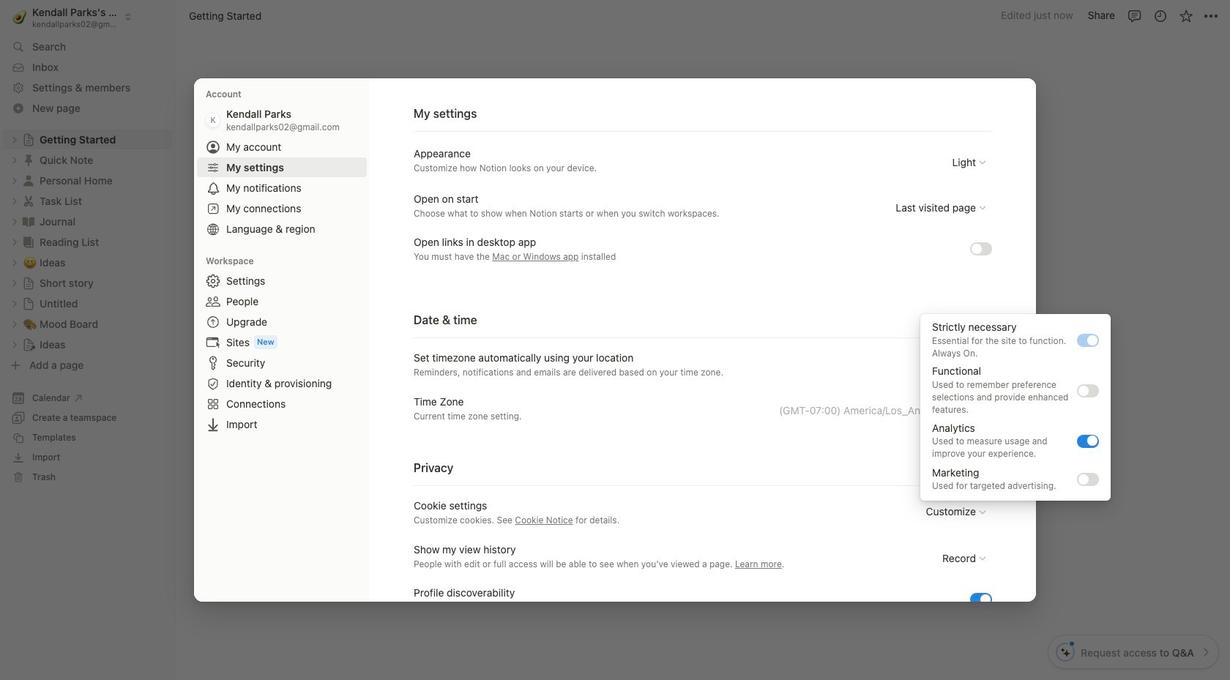 Task type: locate. For each thing, give the bounding box(es) containing it.
👋 image
[[445, 161, 460, 180]]



Task type: vqa. For each thing, say whether or not it's contained in the screenshot.
the Updates 'icon'
yes



Task type: describe. For each thing, give the bounding box(es) containing it.
comments image
[[1128, 8, 1143, 23]]

🥑 image
[[13, 8, 27, 26]]

👉 image
[[445, 460, 460, 479]]

favorite image
[[1179, 8, 1194, 23]]

updates image
[[1154, 8, 1168, 23]]



